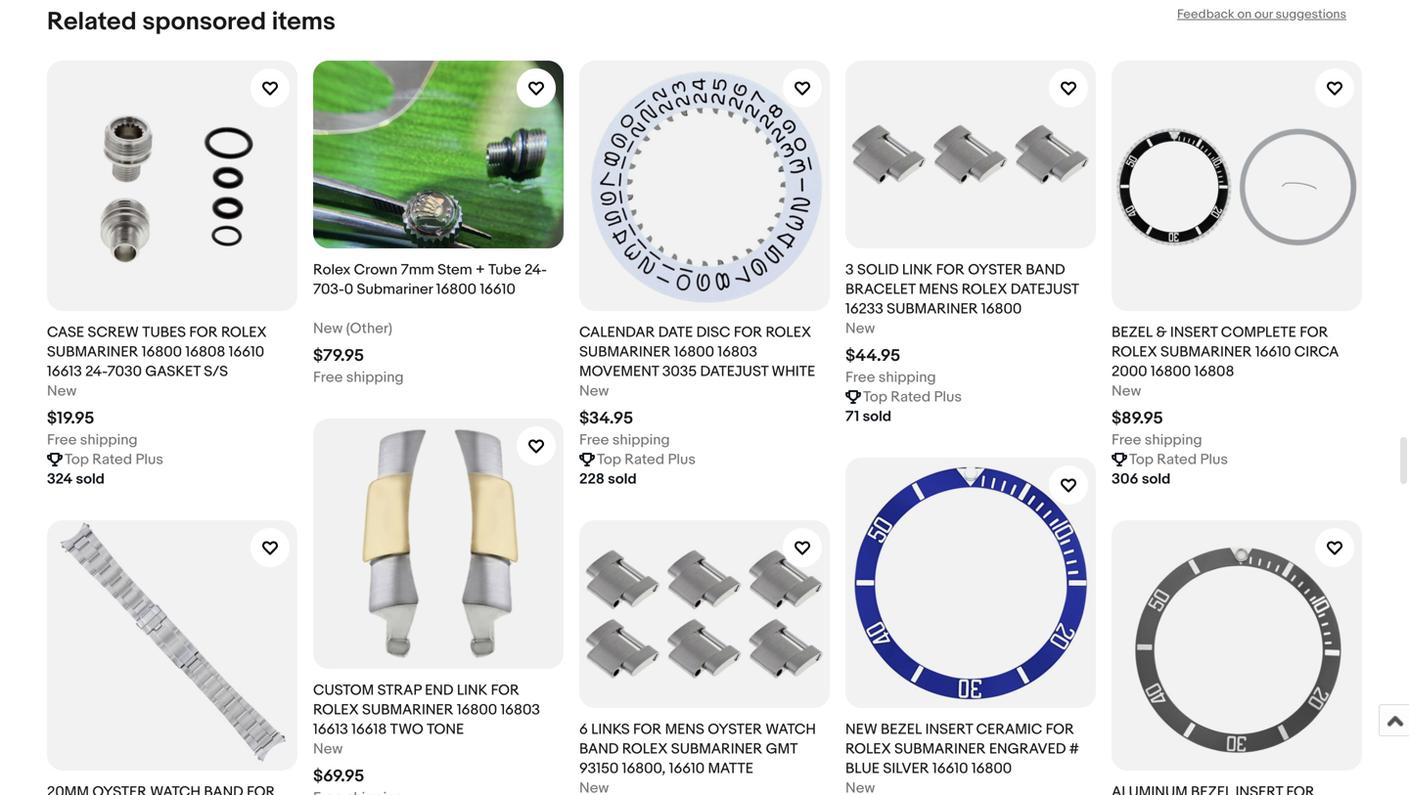 Task type: vqa. For each thing, say whether or not it's contained in the screenshot.
the topmost policy
no



Task type: locate. For each thing, give the bounding box(es) containing it.
bezel
[[1112, 324, 1153, 342], [881, 721, 922, 739]]

1 top rated plus text field from the left
[[597, 450, 696, 470]]

16233
[[846, 301, 884, 318]]

free shipping text field down $19.95 text box
[[47, 431, 138, 450]]

1 horizontal spatial mens
[[919, 281, 959, 299]]

0 horizontal spatial band
[[580, 741, 619, 759]]

tube
[[489, 261, 522, 279]]

306 sold
[[1112, 471, 1171, 488]]

new inside new (other) $79.95 free shipping
[[313, 320, 343, 338]]

insert for bezel & insert complete for rolex submariner 16610 circa 2000 16800 16808 new $89.95 free shipping
[[1171, 324, 1218, 342]]

$69.95
[[313, 767, 364, 788]]

submariner up movement on the top left
[[580, 344, 671, 361]]

new inside calendar date disc for rolex submariner 16800 16803 movement 3035 datejust white new $34.95 free shipping
[[580, 383, 609, 400]]

16610 down tube
[[480, 281, 516, 299]]

0 vertical spatial bezel
[[1112, 324, 1153, 342]]

s/s
[[204, 363, 228, 381]]

shipping down $19.95 text box
[[80, 432, 138, 449]]

0 vertical spatial band
[[1026, 261, 1066, 279]]

on
[[1238, 7, 1252, 22]]

rolex
[[962, 281, 1008, 299], [221, 324, 267, 342], [766, 324, 812, 342], [1112, 344, 1158, 361], [313, 702, 359, 720], [622, 741, 668, 759], [846, 741, 891, 759]]

16613 inside custom strap end link  for rolex submariner 16800 16803 16613 16618 two tone new $69.95
[[313, 721, 348, 739]]

16800
[[436, 281, 477, 299], [982, 301, 1022, 318], [142, 344, 182, 361], [674, 344, 715, 361], [1151, 363, 1192, 381], [457, 702, 497, 720], [972, 761, 1012, 778]]

16610 inside bezel & insert complete for rolex submariner 16610 circa 2000 16800 16808 new $89.95 free shipping
[[1256, 344, 1292, 361]]

sold right 306
[[1142, 471, 1171, 488]]

Top Rated Plus text field
[[863, 388, 962, 407], [65, 450, 163, 470]]

2 top rated plus text field from the left
[[1130, 450, 1228, 470]]

1 vertical spatial bezel
[[881, 721, 922, 739]]

plus
[[934, 389, 962, 406], [136, 451, 163, 469], [668, 451, 696, 469], [1201, 451, 1228, 469]]

24- inside case screw tubes for rolex submariner 16800 16808 16610 16613 24-7030 gasket s/s new $19.95 free shipping
[[85, 363, 107, 381]]

submariner down screw
[[47, 344, 138, 361]]

rolex inside 6 links for mens oyster watch band rolex submariner gmt 93150 16800, 16610 matte
[[622, 741, 668, 759]]

new bezel insert ceramic for rolex submariner engraved # blue silver 16610 16800 link
[[846, 458, 1096, 796]]

new text field down 2000 on the right of page
[[1112, 382, 1142, 401]]

free shipping text field down '$89.95'
[[1112, 431, 1203, 450]]

Top Rated Plus text field
[[597, 450, 696, 470], [1130, 450, 1228, 470]]

crown
[[354, 261, 398, 279]]

top rated plus text field for $34.95
[[597, 450, 696, 470]]

submariner up two on the left bottom of the page
[[362, 702, 454, 720]]

solid
[[857, 261, 899, 279]]

16808 up s/s
[[185, 344, 225, 361]]

for up #
[[1046, 721, 1075, 739]]

top
[[863, 389, 888, 406], [65, 451, 89, 469], [597, 451, 622, 469], [1130, 451, 1154, 469]]

free inside calendar date disc for rolex submariner 16800 16803 movement 3035 datejust white new $34.95 free shipping
[[580, 432, 609, 449]]

16618
[[352, 721, 387, 739]]

free down $44.95 text box
[[846, 369, 876, 387]]

items
[[272, 7, 336, 37]]

1 vertical spatial free shipping text field
[[1112, 431, 1203, 450]]

sold for $44.95
[[863, 408, 892, 426]]

plus down bezel & insert complete for rolex submariner 16610 circa 2000 16800 16808 new $89.95 free shipping
[[1201, 451, 1228, 469]]

insert right &
[[1171, 324, 1218, 342]]

$89.95 text field
[[1112, 409, 1164, 429]]

16800,
[[622, 761, 666, 778]]

engraved
[[989, 741, 1066, 759]]

0 vertical spatial 24-
[[525, 261, 547, 279]]

1 vertical spatial band
[[580, 741, 619, 759]]

blue
[[846, 761, 880, 778]]

0 vertical spatial new text field
[[846, 319, 875, 339]]

shipping down $79.95 text field
[[346, 369, 404, 387]]

0 horizontal spatial 16803
[[501, 702, 540, 720]]

new text field down 16233
[[846, 319, 875, 339]]

$34.95
[[580, 409, 633, 429]]

$69.95 text field
[[313, 767, 364, 788]]

24- down screw
[[85, 363, 107, 381]]

free down $34.95
[[580, 432, 609, 449]]

0 vertical spatial oyster
[[968, 261, 1023, 279]]

16613 down case
[[47, 363, 82, 381]]

insert inside bezel & insert complete for rolex submariner 16610 circa 2000 16800 16808 new $89.95 free shipping
[[1171, 324, 1218, 342]]

top rated plus text field for $19.95
[[65, 450, 163, 470]]

0 horizontal spatial insert
[[926, 721, 973, 739]]

top rated plus up the 324 sold 'text field'
[[65, 451, 163, 469]]

top rated plus up 306 sold text field
[[1130, 451, 1228, 469]]

top rated plus text field up 228 sold
[[597, 450, 696, 470]]

for inside new bezel insert ceramic for rolex submariner engraved # blue silver 16610 16800
[[1046, 721, 1075, 739]]

top for $34.95
[[597, 451, 622, 469]]

movement
[[580, 363, 659, 381]]

0 vertical spatial insert
[[1171, 324, 1218, 342]]

1 vertical spatial mens
[[665, 721, 705, 739]]

for right solid
[[936, 261, 965, 279]]

71
[[846, 408, 860, 426]]

16808
[[185, 344, 225, 361], [1195, 363, 1235, 381]]

6
[[580, 721, 588, 739]]

top for $44.95
[[863, 389, 888, 406]]

2 horizontal spatial new text field
[[1112, 382, 1142, 401]]

for right "tubes"
[[189, 324, 218, 342]]

new inside 3 solid link for oyster band bracelet mens rolex datejust 16233 submariner 16800 new $44.95 free shipping
[[846, 320, 875, 338]]

oyster for 6 links for mens oyster watch band rolex submariner gmt 93150 16800, 16610 matte
[[708, 721, 763, 739]]

oyster inside 3 solid link for oyster band bracelet mens rolex datejust 16233 submariner 16800 new $44.95 free shipping
[[968, 261, 1023, 279]]

0 vertical spatial 16613
[[47, 363, 82, 381]]

feedback on our suggestions link
[[1178, 7, 1347, 22]]

sold right 228
[[608, 471, 637, 488]]

16610 right 16800,
[[669, 761, 705, 778]]

0 horizontal spatial free shipping text field
[[846, 368, 936, 388]]

link inside 3 solid link for oyster band bracelet mens rolex datejust 16233 submariner 16800 new $44.95 free shipping
[[902, 261, 933, 279]]

group
[[47, 61, 1363, 796]]

6 links for mens oyster watch band rolex submariner gmt 93150 16800, 16610 matte
[[580, 721, 816, 778]]

new text field up $19.95
[[47, 382, 77, 401]]

1 horizontal spatial free shipping text field
[[313, 368, 404, 388]]

top rated plus up 71 sold
[[863, 389, 962, 406]]

top rated plus text field for $89.95
[[1130, 450, 1228, 470]]

insert up silver
[[926, 721, 973, 739]]

1 horizontal spatial top rated plus text field
[[1130, 450, 1228, 470]]

silver
[[883, 761, 930, 778]]

free shipping text field for $79.95
[[313, 368, 404, 388]]

free shipping text field down $34.95
[[580, 431, 670, 450]]

0 horizontal spatial top rated plus text field
[[597, 450, 696, 470]]

insert inside new bezel insert ceramic for rolex submariner engraved # blue silver 16610 16800
[[926, 721, 973, 739]]

free inside 3 solid link for oyster band bracelet mens rolex datejust 16233 submariner 16800 new $44.95 free shipping
[[846, 369, 876, 387]]

white
[[772, 363, 816, 381]]

new text field up $34.95
[[580, 382, 609, 401]]

shipping inside 3 solid link for oyster band bracelet mens rolex datejust 16233 submariner 16800 new $44.95 free shipping
[[879, 369, 936, 387]]

6 links for mens oyster watch band rolex submariner gmt 93150 16800, 16610 matte link
[[580, 521, 830, 796]]

new up $34.95
[[580, 383, 609, 400]]

16800 inside custom strap end link  for rolex submariner 16800 16803 16613 16618 two tone new $69.95
[[457, 702, 497, 720]]

top rated plus up 228 sold
[[597, 451, 696, 469]]

new up "$69.95"
[[313, 741, 343, 759]]

16613 for new
[[47, 363, 82, 381]]

plus down case screw tubes for rolex submariner 16800 16808 16610 16613 24-7030 gasket s/s new $19.95 free shipping
[[136, 451, 163, 469]]

0 horizontal spatial link
[[457, 682, 488, 700]]

top up the 324 sold 'text field'
[[65, 451, 89, 469]]

16610 down complete
[[1256, 344, 1292, 361]]

case
[[47, 324, 84, 342]]

band inside 6 links for mens oyster watch band rolex submariner gmt 93150 16800, 16610 matte
[[580, 741, 619, 759]]

rated for $89.95
[[1157, 451, 1197, 469]]

16610 right silver
[[933, 761, 969, 778]]

sold
[[863, 408, 892, 426], [76, 471, 105, 488], [608, 471, 637, 488], [1142, 471, 1171, 488]]

sold right 324
[[76, 471, 105, 488]]

for right links
[[633, 721, 662, 739]]

submariner inside 3 solid link for oyster band bracelet mens rolex datejust 16233 submariner 16800 new $44.95 free shipping
[[887, 301, 978, 318]]

0 horizontal spatial oyster
[[708, 721, 763, 739]]

new text field up "$69.95"
[[313, 740, 343, 760]]

shipping down $44.95 text box
[[879, 369, 936, 387]]

16808 down complete
[[1195, 363, 1235, 381]]

0 horizontal spatial top rated plus text field
[[65, 450, 163, 470]]

rated up 228 sold text field
[[625, 451, 665, 469]]

1 vertical spatial top rated plus text field
[[65, 450, 163, 470]]

None text field
[[580, 779, 609, 796], [846, 779, 875, 796], [313, 789, 404, 796], [580, 779, 609, 796], [846, 779, 875, 796], [313, 789, 404, 796]]

rated for $34.95
[[625, 451, 665, 469]]

0 vertical spatial 16808
[[185, 344, 225, 361]]

bezel up silver
[[881, 721, 922, 739]]

mens
[[919, 281, 959, 299], [665, 721, 705, 739]]

bezel left &
[[1112, 324, 1153, 342]]

sold inside 'text field'
[[76, 471, 105, 488]]

Free shipping text field
[[846, 368, 936, 388], [1112, 431, 1203, 450]]

0 horizontal spatial datejust
[[700, 363, 769, 381]]

16610 inside case screw tubes for rolex submariner 16800 16808 16610 16613 24-7030 gasket s/s new $19.95 free shipping
[[229, 344, 264, 361]]

0 horizontal spatial new text field
[[47, 382, 77, 401]]

top up 306 sold text field
[[1130, 451, 1154, 469]]

custom
[[313, 682, 374, 700]]

submariner inside 6 links for mens oyster watch band rolex submariner gmt 93150 16800, 16610 matte
[[671, 741, 763, 759]]

mens inside 6 links for mens oyster watch band rolex submariner gmt 93150 16800, 16610 matte
[[665, 721, 705, 739]]

top rated plus for $19.95
[[65, 451, 163, 469]]

rated up 306 sold text field
[[1157, 451, 1197, 469]]

for right end
[[491, 682, 520, 700]]

submariner inside case screw tubes for rolex submariner 16800 16808 16610 16613 24-7030 gasket s/s new $19.95 free shipping
[[47, 344, 138, 361]]

new inside bezel & insert complete for rolex submariner 16610 circa 2000 16800 16808 new $89.95 free shipping
[[1112, 383, 1142, 400]]

submariner down &
[[1161, 344, 1252, 361]]

gmt
[[766, 741, 798, 759]]

mens right bracelet
[[919, 281, 959, 299]]

0 vertical spatial datejust
[[1011, 281, 1079, 299]]

top rated plus text field up 71 sold
[[863, 388, 962, 407]]

rolex inside bezel & insert complete for rolex submariner 16610 circa 2000 16800 16808 new $89.95 free shipping
[[1112, 344, 1158, 361]]

24-
[[525, 261, 547, 279], [85, 363, 107, 381]]

for inside bezel & insert complete for rolex submariner 16610 circa 2000 16800 16808 new $89.95 free shipping
[[1300, 324, 1329, 342]]

1 horizontal spatial new text field
[[580, 382, 609, 401]]

0 horizontal spatial bezel
[[881, 721, 922, 739]]

oyster for 3 solid link for oyster band bracelet mens rolex datejust 16233 submariner 16800 new $44.95 free shipping
[[968, 261, 1023, 279]]

2 horizontal spatial free shipping text field
[[580, 431, 670, 450]]

link right solid
[[902, 261, 933, 279]]

rated up 71 sold
[[891, 389, 931, 406]]

New text field
[[580, 382, 609, 401], [1112, 382, 1142, 401], [313, 740, 343, 760]]

shipping inside case screw tubes for rolex submariner 16800 16808 16610 16613 24-7030 gasket s/s new $19.95 free shipping
[[80, 432, 138, 449]]

0 horizontal spatial 16613
[[47, 363, 82, 381]]

new down 2000 on the right of page
[[1112, 383, 1142, 400]]

16613 left the 16618
[[313, 721, 348, 739]]

datejust
[[1011, 281, 1079, 299], [700, 363, 769, 381]]

$34.95 text field
[[580, 409, 633, 429]]

1 vertical spatial 24-
[[85, 363, 107, 381]]

16613 for $69.95
[[313, 721, 348, 739]]

1 horizontal spatial oyster
[[968, 261, 1023, 279]]

plus for $34.95
[[668, 451, 696, 469]]

0 horizontal spatial mens
[[665, 721, 705, 739]]

free shipping text field down $79.95 text field
[[313, 368, 404, 388]]

related
[[47, 7, 137, 37]]

matte
[[708, 761, 754, 778]]

0 vertical spatial 16803
[[718, 344, 758, 361]]

16800 inside 3 solid link for oyster band bracelet mens rolex datejust 16233 submariner 16800 new $44.95 free shipping
[[982, 301, 1022, 318]]

0 vertical spatial link
[[902, 261, 933, 279]]

plus down calendar date disc for rolex submariner 16800 16803 movement 3035 datejust white new $34.95 free shipping
[[668, 451, 696, 469]]

submariner up matte
[[671, 741, 763, 759]]

top up 71 sold
[[863, 389, 888, 406]]

Free shipping text field
[[313, 368, 404, 388], [47, 431, 138, 450], [580, 431, 670, 450]]

1 vertical spatial 16808
[[1195, 363, 1235, 381]]

16610
[[480, 281, 516, 299], [229, 344, 264, 361], [1256, 344, 1292, 361], [669, 761, 705, 778], [933, 761, 969, 778]]

1 horizontal spatial free shipping text field
[[1112, 431, 1203, 450]]

shipping down '$89.95'
[[1145, 432, 1203, 449]]

0 horizontal spatial 16808
[[185, 344, 225, 361]]

free shipping text field for $34.95
[[580, 431, 670, 450]]

306 sold text field
[[1112, 470, 1171, 489]]

1 horizontal spatial new text field
[[846, 319, 875, 339]]

top rated plus text field up 306 sold
[[1130, 450, 1228, 470]]

1 horizontal spatial 16808
[[1195, 363, 1235, 381]]

0 vertical spatial mens
[[919, 281, 959, 299]]

0 vertical spatial free shipping text field
[[846, 368, 936, 388]]

16610 left $79.95 text field
[[229, 344, 264, 361]]

shipping down $34.95
[[613, 432, 670, 449]]

rated up the 324 sold 'text field'
[[92, 451, 132, 469]]

1 horizontal spatial bezel
[[1112, 324, 1153, 342]]

rated
[[891, 389, 931, 406], [92, 451, 132, 469], [625, 451, 665, 469], [1157, 451, 1197, 469]]

top rated plus for $34.95
[[597, 451, 696, 469]]

bezel inside bezel & insert complete for rolex submariner 16610 circa 2000 16800 16808 new $89.95 free shipping
[[1112, 324, 1153, 342]]

new down 16233
[[846, 320, 875, 338]]

$44.95 text field
[[846, 346, 901, 367]]

top up 228 sold text field
[[597, 451, 622, 469]]

datejust inside calendar date disc for rolex submariner 16800 16803 movement 3035 datejust white new $34.95 free shipping
[[700, 363, 769, 381]]

0 horizontal spatial free shipping text field
[[47, 431, 138, 450]]

16803
[[718, 344, 758, 361], [501, 702, 540, 720]]

new up $79.95
[[313, 320, 343, 338]]

1 horizontal spatial top rated plus text field
[[863, 388, 962, 407]]

new text field for $34.95
[[580, 382, 609, 401]]

16803 inside calendar date disc for rolex submariner 16800 16803 movement 3035 datejust white new $34.95 free shipping
[[718, 344, 758, 361]]

free shipping text field for $89.95
[[1112, 431, 1203, 450]]

feedback
[[1178, 7, 1235, 22]]

band
[[1026, 261, 1066, 279], [580, 741, 619, 759]]

free
[[313, 369, 343, 387], [846, 369, 876, 387], [47, 432, 77, 449], [580, 432, 609, 449], [1112, 432, 1142, 449]]

1 horizontal spatial band
[[1026, 261, 1066, 279]]

1 vertical spatial oyster
[[708, 721, 763, 739]]

plus down 3 solid link for oyster band bracelet mens rolex datejust 16233 submariner 16800 new $44.95 free shipping
[[934, 389, 962, 406]]

16800 inside bezel & insert complete for rolex submariner 16610 circa 2000 16800 16808 new $89.95 free shipping
[[1151, 363, 1192, 381]]

tubes
[[142, 324, 186, 342]]

16610 inside new bezel insert ceramic for rolex submariner engraved # blue silver 16610 16800
[[933, 761, 969, 778]]

shipping
[[346, 369, 404, 387], [879, 369, 936, 387], [80, 432, 138, 449], [613, 432, 670, 449], [1145, 432, 1203, 449]]

1 vertical spatial link
[[457, 682, 488, 700]]

free shipping text field down '$44.95'
[[846, 368, 936, 388]]

0 horizontal spatial 24-
[[85, 363, 107, 381]]

bracelet
[[846, 281, 916, 299]]

free down $19.95 text box
[[47, 432, 77, 449]]

free shipping text field for $19.95
[[47, 431, 138, 450]]

for up circa
[[1300, 324, 1329, 342]]

oyster inside 6 links for mens oyster watch band rolex submariner gmt 93150 16800, 16610 matte
[[708, 721, 763, 739]]

16803 inside custom strap end link  for rolex submariner 16800 16803 16613 16618 two tone new $69.95
[[501, 702, 540, 720]]

New text field
[[846, 319, 875, 339], [47, 382, 77, 401]]

submariner inside calendar date disc for rolex submariner 16800 16803 movement 3035 datejust white new $34.95 free shipping
[[580, 344, 671, 361]]

1 vertical spatial 16613
[[313, 721, 348, 739]]

16613 inside case screw tubes for rolex submariner 16800 16808 16610 16613 24-7030 gasket s/s new $19.95 free shipping
[[47, 363, 82, 381]]

228 sold
[[580, 471, 637, 488]]

new text field for $44.95
[[846, 319, 875, 339]]

1 horizontal spatial link
[[902, 261, 933, 279]]

16800 inside rolex crown 7mm stem + tube 24- 703-0   submariner 16800 16610
[[436, 281, 477, 299]]

for
[[936, 261, 965, 279], [189, 324, 218, 342], [734, 324, 763, 342], [1300, 324, 1329, 342], [491, 682, 520, 700], [633, 721, 662, 739], [1046, 721, 1075, 739]]

free down $79.95
[[313, 369, 343, 387]]

new (other) $79.95 free shipping
[[313, 320, 404, 387]]

1 horizontal spatial 24-
[[525, 261, 547, 279]]

stem
[[438, 261, 472, 279]]

top rated plus text field up 324 sold
[[65, 450, 163, 470]]

1 horizontal spatial 16803
[[718, 344, 758, 361]]

703-
[[313, 281, 344, 299]]

plus for $89.95
[[1201, 451, 1228, 469]]

16808 inside bezel & insert complete for rolex submariner 16610 circa 2000 16800 16808 new $89.95 free shipping
[[1195, 363, 1235, 381]]

link
[[902, 261, 933, 279], [457, 682, 488, 700]]

submariner up silver
[[895, 741, 986, 759]]

1 horizontal spatial insert
[[1171, 324, 1218, 342]]

1 vertical spatial datejust
[[700, 363, 769, 381]]

1 vertical spatial new text field
[[47, 382, 77, 401]]

for right disc
[[734, 324, 763, 342]]

0 horizontal spatial new text field
[[313, 740, 343, 760]]

sold right 71
[[863, 408, 892, 426]]

for inside custom strap end link  for rolex submariner 16800 16803 16613 16618 two tone new $69.95
[[491, 682, 520, 700]]

24- right tube
[[525, 261, 547, 279]]

insert for new bezel insert ceramic for rolex submariner engraved # blue silver 16610 16800
[[926, 721, 973, 739]]

1 vertical spatial insert
[[926, 721, 973, 739]]

0 vertical spatial top rated plus text field
[[863, 388, 962, 407]]

16800 inside new bezel insert ceramic for rolex submariner engraved # blue silver 16610 16800
[[972, 761, 1012, 778]]

date
[[659, 324, 693, 342]]

mens up 16800,
[[665, 721, 705, 739]]

free down '$89.95'
[[1112, 432, 1142, 449]]

link right end
[[457, 682, 488, 700]]

1 vertical spatial 16803
[[501, 702, 540, 720]]

1 horizontal spatial 16613
[[313, 721, 348, 739]]

$19.95
[[47, 409, 94, 429]]

new up $19.95
[[47, 383, 77, 400]]

plus for $19.95
[[136, 451, 163, 469]]

insert
[[1171, 324, 1218, 342], [926, 721, 973, 739]]

1 horizontal spatial datejust
[[1011, 281, 1079, 299]]

submariner inside custom strap end link  for rolex submariner 16800 16803 16613 16618 two tone new $69.95
[[362, 702, 454, 720]]

oyster
[[968, 261, 1023, 279], [708, 721, 763, 739]]

new
[[313, 320, 343, 338], [846, 320, 875, 338], [47, 383, 77, 400], [580, 383, 609, 400], [1112, 383, 1142, 400], [313, 741, 343, 759]]

submariner down bracelet
[[887, 301, 978, 318]]



Task type: describe. For each thing, give the bounding box(es) containing it.
screw
[[88, 324, 139, 342]]

sponsored
[[142, 7, 266, 37]]

71 sold text field
[[846, 407, 892, 427]]

link inside custom strap end link  for rolex submariner 16800 16803 16613 16618 two tone new $69.95
[[457, 682, 488, 700]]

top rated plus for $89.95
[[1130, 451, 1228, 469]]

strap
[[377, 682, 422, 700]]

rated for $19.95
[[92, 451, 132, 469]]

for inside 3 solid link for oyster band bracelet mens rolex datejust 16233 submariner 16800 new $44.95 free shipping
[[936, 261, 965, 279]]

$19.95 text field
[[47, 409, 94, 429]]

case screw tubes for rolex submariner 16800 16808 16610 16613 24-7030 gasket s/s new $19.95 free shipping
[[47, 324, 267, 449]]

324
[[47, 471, 73, 488]]

new inside custom strap end link  for rolex submariner 16800 16803 16613 16618 two tone new $69.95
[[313, 741, 343, 759]]

$79.95
[[313, 346, 364, 367]]

free inside new (other) $79.95 free shipping
[[313, 369, 343, 387]]

3
[[846, 261, 854, 279]]

submariner inside new bezel insert ceramic for rolex submariner engraved # blue silver 16610 16800
[[895, 741, 986, 759]]

new text field for $89.95
[[1112, 382, 1142, 401]]

new
[[846, 721, 878, 739]]

sold for $89.95
[[1142, 471, 1171, 488]]

#
[[1070, 741, 1080, 759]]

0
[[344, 281, 354, 299]]

gasket
[[145, 363, 201, 381]]

tone
[[427, 721, 464, 739]]

3035
[[663, 363, 697, 381]]

group containing $79.95
[[47, 61, 1363, 796]]

new inside case screw tubes for rolex submariner 16800 16808 16610 16613 24-7030 gasket s/s new $19.95 free shipping
[[47, 383, 77, 400]]

rolex inside 3 solid link for oyster band bracelet mens rolex datejust 16233 submariner 16800 new $44.95 free shipping
[[962, 281, 1008, 299]]

16808 inside case screw tubes for rolex submariner 16800 16808 16610 16613 24-7030 gasket s/s new $19.95 free shipping
[[185, 344, 225, 361]]

shipping inside bezel & insert complete for rolex submariner 16610 circa 2000 16800 16808 new $89.95 free shipping
[[1145, 432, 1203, 449]]

shipping inside calendar date disc for rolex submariner 16800 16803 movement 3035 datejust white new $34.95 free shipping
[[613, 432, 670, 449]]

93150
[[580, 761, 619, 778]]

+
[[476, 261, 485, 279]]

71 sold
[[846, 408, 892, 426]]

3 solid link for oyster band bracelet mens rolex datejust 16233 submariner 16800 new $44.95 free shipping
[[846, 261, 1079, 387]]

24- inside rolex crown 7mm stem + tube 24- 703-0   submariner 16800 16610
[[525, 261, 547, 279]]

324 sold
[[47, 471, 105, 488]]

New (Other) text field
[[313, 319, 393, 339]]

links
[[591, 721, 630, 739]]

watch
[[766, 721, 816, 739]]

calendar
[[580, 324, 655, 342]]

for inside case screw tubes for rolex submariner 16800 16808 16610 16613 24-7030 gasket s/s new $19.95 free shipping
[[189, 324, 218, 342]]

new bezel insert ceramic for rolex submariner engraved # blue silver 16610 16800
[[846, 721, 1080, 778]]

sold for $19.95
[[76, 471, 105, 488]]

shipping inside new (other) $79.95 free shipping
[[346, 369, 404, 387]]

new text field for new
[[47, 382, 77, 401]]

free shipping text field for $44.95
[[846, 368, 936, 388]]

end
[[425, 682, 454, 700]]

rolex inside new bezel insert ceramic for rolex submariner engraved # blue silver 16610 16800
[[846, 741, 891, 759]]

disc
[[697, 324, 731, 342]]

top for $19.95
[[65, 451, 89, 469]]

rolex inside calendar date disc for rolex submariner 16800 16803 movement 3035 datejust white new $34.95 free shipping
[[766, 324, 812, 342]]

16610 inside rolex crown 7mm stem + tube 24- 703-0   submariner 16800 16610
[[480, 281, 516, 299]]

324 sold text field
[[47, 470, 105, 489]]

for inside 6 links for mens oyster watch band rolex submariner gmt 93150 16800, 16610 matte
[[633, 721, 662, 739]]

submariner
[[357, 281, 433, 299]]

mens inside 3 solid link for oyster band bracelet mens rolex datejust 16233 submariner 16800 new $44.95 free shipping
[[919, 281, 959, 299]]

two
[[390, 721, 424, 739]]

16800 inside case screw tubes for rolex submariner 16800 16808 16610 16613 24-7030 gasket s/s new $19.95 free shipping
[[142, 344, 182, 361]]

our
[[1255, 7, 1273, 22]]

sold for $34.95
[[608, 471, 637, 488]]

calendar date disc for rolex submariner 16800 16803 movement 3035 datejust white new $34.95 free shipping
[[580, 324, 816, 449]]

rolex inside case screw tubes for rolex submariner 16800 16808 16610 16613 24-7030 gasket s/s new $19.95 free shipping
[[221, 324, 267, 342]]

datejust inside 3 solid link for oyster band bracelet mens rolex datejust 16233 submariner 16800 new $44.95 free shipping
[[1011, 281, 1079, 299]]

16610 inside 6 links for mens oyster watch band rolex submariner gmt 93150 16800, 16610 matte
[[669, 761, 705, 778]]

306
[[1112, 471, 1139, 488]]

228 sold text field
[[580, 470, 637, 489]]

complete
[[1221, 324, 1297, 342]]

suggestions
[[1276, 7, 1347, 22]]

$79.95 text field
[[313, 346, 364, 367]]

for inside calendar date disc for rolex submariner 16800 16803 movement 3035 datejust white new $34.95 free shipping
[[734, 324, 763, 342]]

&
[[1157, 324, 1167, 342]]

top rated plus text field for $44.95
[[863, 388, 962, 407]]

228
[[580, 471, 605, 488]]

rolex crown 7mm stem + tube 24- 703-0   submariner 16800 16610
[[313, 261, 547, 299]]

feedback on our suggestions
[[1178, 7, 1347, 22]]

16800 inside calendar date disc for rolex submariner 16800 16803 movement 3035 datejust white new $34.95 free shipping
[[674, 344, 715, 361]]

related sponsored items
[[47, 7, 336, 37]]

(other)
[[346, 320, 393, 338]]

ceramic
[[976, 721, 1043, 739]]

7mm
[[401, 261, 434, 279]]

rated for $44.95
[[891, 389, 931, 406]]

free inside bezel & insert complete for rolex submariner 16610 circa 2000 16800 16808 new $89.95 free shipping
[[1112, 432, 1142, 449]]

submariner inside bezel & insert complete for rolex submariner 16610 circa 2000 16800 16808 new $89.95 free shipping
[[1161, 344, 1252, 361]]

$44.95
[[846, 346, 901, 367]]

top rated plus for $44.95
[[863, 389, 962, 406]]

7030
[[107, 363, 142, 381]]

plus for $44.95
[[934, 389, 962, 406]]

circa
[[1295, 344, 1340, 361]]

band inside 3 solid link for oyster band bracelet mens rolex datejust 16233 submariner 16800 new $44.95 free shipping
[[1026, 261, 1066, 279]]

bezel & insert complete for rolex submariner 16610 circa 2000 16800 16808 new $89.95 free shipping
[[1112, 324, 1340, 449]]

custom strap end link  for rolex submariner 16800 16803 16613 16618 two tone new $69.95
[[313, 682, 540, 788]]

$89.95
[[1112, 409, 1164, 429]]

rolex
[[313, 261, 351, 279]]

bezel inside new bezel insert ceramic for rolex submariner engraved # blue silver 16610 16800
[[881, 721, 922, 739]]

free inside case screw tubes for rolex submariner 16800 16808 16610 16613 24-7030 gasket s/s new $19.95 free shipping
[[47, 432, 77, 449]]

rolex inside custom strap end link  for rolex submariner 16800 16803 16613 16618 two tone new $69.95
[[313, 702, 359, 720]]

2000
[[1112, 363, 1148, 381]]

top for $89.95
[[1130, 451, 1154, 469]]



